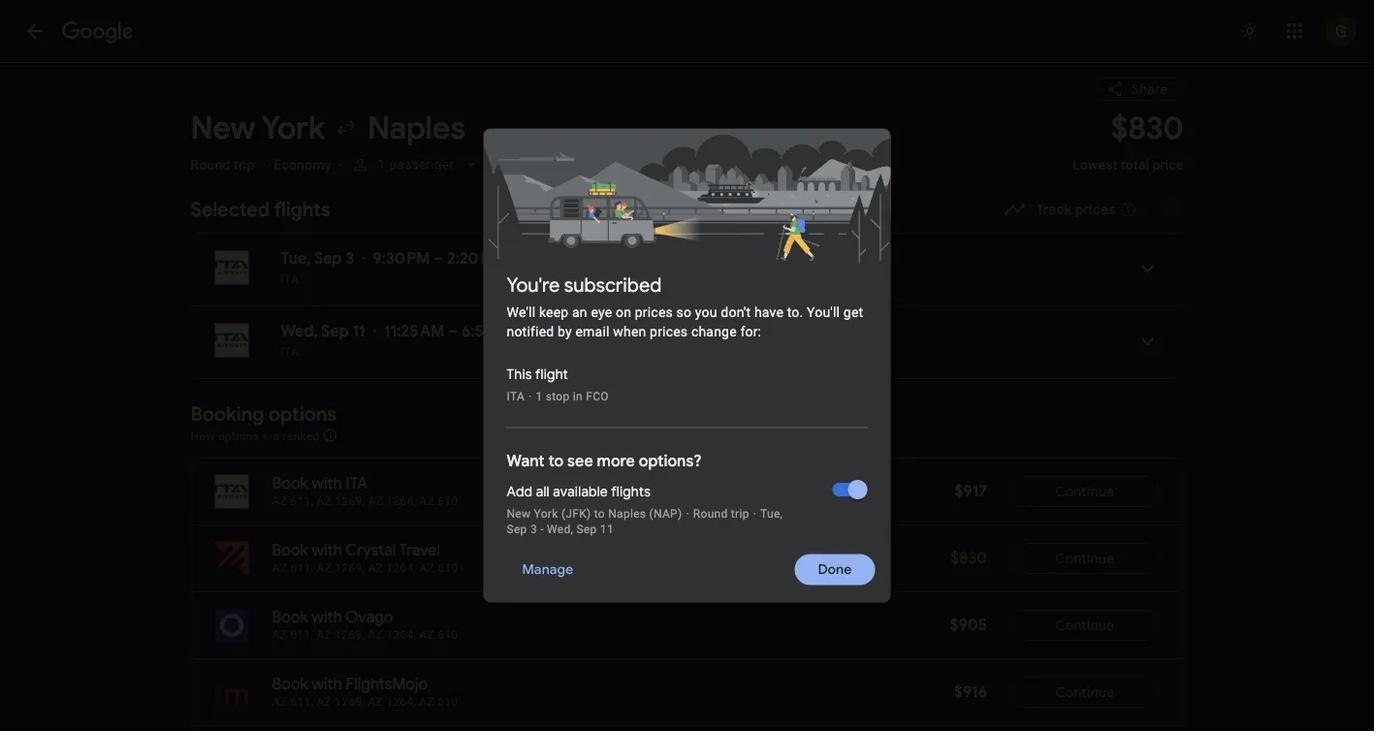 Task type: describe. For each thing, give the bounding box(es) containing it.
continue button for $905
[[1011, 610, 1160, 641]]

1 passenger
[[378, 157, 454, 173]]

hr for 13
[[587, 322, 602, 342]]

trip for  icon underneath the new york
[[234, 157, 255, 173]]

ita down this
[[507, 390, 525, 403]]

wed, inside tue, sep 3 - wed, sep 11
[[547, 523, 574, 536]]

selected
[[191, 197, 270, 222]]

notified
[[507, 324, 554, 340]]

 image down the new york
[[262, 157, 266, 173]]

have
[[755, 305, 784, 321]]

continue button for $917
[[1011, 476, 1160, 507]]

continue for $917
[[1056, 483, 1115, 501]]

– for 2:20 pm
[[434, 249, 444, 269]]

11 inside tue, sep 3 - wed, sep 11
[[600, 523, 614, 536]]

share button
[[1095, 78, 1184, 101]]

1 down don't
[[748, 322, 754, 342]]

sep for wed, sep 11
[[321, 322, 349, 342]]

available
[[553, 484, 608, 501]]

 image right (nap)
[[754, 507, 757, 521]]

1264, for book with ita
[[386, 495, 416, 508]]

track
[[1037, 201, 1072, 218]]

with for flightsmojo
[[312, 675, 342, 695]]

9:30 pm – 2:20 pm +1
[[373, 249, 513, 269]]

naples inside 'main content'
[[368, 108, 466, 148]]

610 inside book with crystal travel az 611, az 1269, az 1264, az 610
[[438, 562, 458, 575]]

layover (1 of 1) is a 2 hr 50 min layover at leonardo da vinci–fiumicino airport in rome. element
[[748, 344, 927, 360]]

main content containing new york
[[191, 62, 1184, 732]]

611, inside book with crystal travel az 611, az 1269, az 1264, az 610
[[290, 562, 314, 575]]

tue, for tue, sep 3 - wed, sep 11
[[761, 507, 783, 521]]

this flight
[[507, 366, 568, 384]]

50
[[608, 249, 627, 269]]

add
[[507, 484, 533, 501]]

1264, for book with ovago
[[386, 629, 416, 642]]

Flight numbers AZ 611, AZ 1269, AZ 1264, AZ 610 text field
[[272, 696, 458, 709]]

by
[[558, 324, 572, 340]]

new for new york (jfk) to naples (nap)
[[507, 507, 531, 521]]

11:25 am – 6:55 pm
[[384, 322, 518, 342]]

lowest
[[1073, 157, 1118, 173]]

when
[[613, 324, 647, 340]]

none text field containing $830
[[1073, 108, 1184, 190]]

with for ita
[[312, 474, 342, 494]]

min for 13 hr 30 min
[[628, 322, 654, 342]]

10
[[569, 249, 585, 269]]

booking
[[191, 402, 264, 426]]

subscribed
[[565, 273, 662, 298]]

Departure time: 9:30 PM. text field
[[373, 249, 430, 269]]

continue button for $916
[[1011, 677, 1160, 708]]

flight numbers az 611, az 1269, az 1264, az 610 text field for crystal
[[272, 562, 458, 575]]

0 vertical spatial prices
[[1076, 201, 1116, 218]]

1 down this flight
[[536, 390, 543, 403]]

how
[[191, 429, 215, 443]]

book with ovago az 611, az 1269, az 1264, az 610
[[272, 608, 458, 642]]

trip for  icon on the right of (nap)
[[731, 507, 750, 521]]

in
[[573, 390, 583, 403]]

1269, for ovago
[[335, 629, 365, 642]]

9:30 pm
[[373, 249, 430, 269]]

610 for book with ita
[[438, 495, 458, 508]]

keep
[[539, 305, 569, 321]]

+1
[[504, 249, 513, 261]]

so
[[677, 305, 692, 321]]

new for new york
[[191, 108, 255, 148]]

 image inside the return flight on wednesday, september 11. leaves naples international airport at 11:25 am on wednesday, september 11 and arrives at john f. kennedy international airport at 6:55 pm on wednesday, september 11. element
[[373, 322, 377, 342]]

1 inside '1 passenger' popup button
[[378, 157, 386, 173]]

change
[[692, 324, 737, 340]]

book for book with ovago
[[272, 608, 308, 628]]

with for crystal
[[312, 541, 342, 561]]

we'll
[[507, 305, 536, 321]]

611, for book with flightsmojo
[[290, 696, 314, 709]]

$905
[[951, 616, 988, 636]]

flight numbers az 611, az 1269, az 1264, az 610 text field for ovago
[[272, 629, 458, 642]]

New York to Naples and back text field
[[191, 108, 1050, 148]]

ranked
[[283, 429, 320, 443]]

tue, sep 3
[[281, 249, 354, 269]]

1 horizontal spatial naples
[[609, 507, 647, 521]]

learn more about booking options element
[[323, 425, 338, 446]]

done
[[818, 561, 852, 579]]

11:25 am
[[384, 322, 445, 342]]

continue for $916
[[1056, 684, 1115, 702]]

830 US dollars text field
[[951, 549, 988, 569]]

13 hr 30 min
[[569, 322, 654, 342]]

options for how
[[218, 429, 259, 443]]

30
[[606, 322, 624, 342]]

ovago
[[346, 608, 393, 628]]

$830 for $830 lowest total price
[[1112, 108, 1184, 148]]

10 hr 50 min jfk – nap
[[569, 249, 656, 286]]

1 vertical spatial to
[[595, 507, 605, 521]]

(nap)
[[650, 507, 683, 521]]

york for new york (jfk) to naples (nap)
[[534, 507, 559, 521]]

list inside 'main content'
[[192, 234, 1183, 378]]

total duration 13 hr 30 min. element
[[569, 322, 748, 344]]

crystal
[[346, 541, 396, 561]]

layover (1 of 1) is a 1 hr 25 min layover at leonardo da vinci–fiumicino airport in rome. element
[[748, 272, 927, 287]]

price
[[1153, 157, 1184, 173]]

options for booking
[[269, 402, 337, 426]]

more
[[597, 451, 635, 471]]

you
[[696, 305, 718, 321]]

2:20 pm
[[447, 249, 504, 269]]

 image right 'economy'
[[339, 157, 343, 173]]

ita inside book with ita az 611, az 1269, az 1264, az 610
[[346, 474, 368, 494]]

how options are ranked
[[191, 429, 323, 443]]

3 for tue, sep 3 - wed, sep 11
[[531, 523, 537, 536]]

new york (jfk) to naples (nap)
[[507, 507, 683, 521]]

departing flight on tuesday, september 3. leaves john f. kennedy international airport at 9:30 pm on tuesday, september 3 and arrives at naples international airport at 2:20 pm on wednesday, september 4. element
[[281, 249, 513, 269]]

– inside 10 hr 50 min jfk – nap
[[590, 273, 598, 286]]



Task type: locate. For each thing, give the bounding box(es) containing it.
1 stop down have
[[748, 322, 789, 342]]

round trip inside 'main content'
[[191, 157, 255, 173]]

new down add
[[507, 507, 531, 521]]

1 610 from the top
[[438, 495, 458, 508]]

830 us dollars element
[[1112, 108, 1184, 148]]

continue for $905
[[1056, 617, 1115, 635]]

0 vertical spatial 1 stop flight. element
[[748, 249, 789, 272]]

flights down 'economy'
[[274, 197, 331, 222]]

book with ita az 611, az 1269, az 1264, az 610
[[272, 474, 458, 508]]

options down booking
[[218, 429, 259, 443]]

0 vertical spatial york
[[261, 108, 325, 148]]

ita
[[281, 273, 299, 286], [281, 345, 299, 359], [507, 390, 525, 403], [346, 474, 368, 494]]

1 vertical spatial flights
[[611, 484, 651, 501]]

Flight numbers AZ 611, AZ 1269, AZ 1264, AZ 610 text field
[[272, 562, 458, 575], [272, 629, 458, 642]]

–
[[434, 249, 444, 269], [590, 273, 598, 286], [449, 322, 458, 342]]

trip right (nap)
[[731, 507, 750, 521]]

4 610 from the top
[[438, 696, 458, 709]]

$830
[[1112, 108, 1184, 148], [951, 549, 988, 569]]

0 horizontal spatial trip
[[234, 157, 255, 173]]

want
[[507, 451, 545, 471]]

1269, down flightsmojo
[[335, 696, 365, 709]]

york inside 'main content'
[[261, 108, 325, 148]]

flight numbers az 611, az 1269, az 1264, az 610 text field down 'ovago'
[[272, 629, 458, 642]]

book inside book with ita az 611, az 1269, az 1264, az 610
[[272, 474, 308, 494]]

stop down have
[[758, 322, 789, 342]]

4 continue button from the top
[[1011, 677, 1160, 708]]

1269, up crystal at the bottom of page
[[335, 495, 365, 508]]

3 1269, from the top
[[335, 629, 365, 642]]

book for book with crystal travel
[[272, 541, 308, 561]]

round right (nap)
[[694, 507, 728, 521]]

2 610 from the top
[[438, 562, 458, 575]]

0 horizontal spatial 3
[[346, 249, 354, 269]]

2 book from the top
[[272, 541, 308, 561]]

0 horizontal spatial new
[[191, 108, 255, 148]]

with inside book with crystal travel az 611, az 1269, az 1264, az 610
[[312, 541, 342, 561]]

1 stop flight. element down have
[[748, 322, 789, 344]]

610 for book with flightsmojo
[[438, 696, 458, 709]]

1 horizontal spatial round trip
[[694, 507, 750, 521]]

1 continue from the top
[[1056, 483, 1115, 501]]

0 vertical spatial $830
[[1112, 108, 1184, 148]]

13
[[569, 322, 584, 342]]

list
[[192, 234, 1183, 378]]

stop left in
[[546, 390, 570, 403]]

manage
[[523, 561, 574, 579]]

continue
[[1056, 483, 1115, 501], [1056, 550, 1115, 568], [1056, 617, 1115, 635], [1056, 684, 1115, 702]]

3 inside tue, sep 3 - wed, sep 11
[[531, 523, 537, 536]]

book
[[272, 474, 308, 494], [272, 541, 308, 561], [272, 608, 308, 628], [272, 675, 308, 695]]

you're subscribed we'll keep an eye on prices so you don't have to. you'll get notified by email when prices change for:
[[507, 273, 864, 340]]

3 left 9:30 pm
[[346, 249, 354, 269]]

1 vertical spatial tue,
[[761, 507, 783, 521]]

this
[[507, 366, 532, 384]]

0 vertical spatial naples
[[368, 108, 466, 148]]

list containing tue, sep 3
[[192, 234, 1183, 378]]

1 vertical spatial 3
[[531, 523, 537, 536]]

-
[[541, 523, 544, 536]]

2 1 stop flight. element from the top
[[748, 322, 789, 344]]

1
[[378, 157, 386, 173], [748, 249, 754, 269], [748, 322, 754, 342], [536, 390, 543, 403]]

610 inside 'book with ovago az 611, az 1269, az 1264, az 610'
[[438, 629, 458, 642]]

book left 'ovago'
[[272, 608, 308, 628]]

1 vertical spatial naples
[[609, 507, 647, 521]]

eye
[[591, 305, 613, 321]]

1 horizontal spatial to
[[595, 507, 605, 521]]

$830 up $905 text field
[[951, 549, 988, 569]]

book for book with flightsmojo
[[272, 675, 308, 695]]

1269, for flightsmojo
[[335, 696, 365, 709]]

0 vertical spatial new
[[191, 108, 255, 148]]

with left crystal at the bottom of page
[[312, 541, 342, 561]]

add all available flights
[[507, 484, 651, 501]]

1 horizontal spatial new
[[507, 507, 531, 521]]

hr right 13
[[587, 322, 602, 342]]

round trip for  icon on the right of (nap)
[[694, 507, 750, 521]]

book down ranked
[[272, 474, 308, 494]]

round trip up selected
[[191, 157, 255, 173]]

round
[[191, 157, 230, 173], [694, 507, 728, 521]]

travel
[[399, 541, 441, 561]]

fco
[[586, 390, 609, 403]]

ita down tue, sep 3
[[281, 273, 299, 286]]

1 horizontal spatial 11
[[600, 523, 614, 536]]

1 vertical spatial hr
[[587, 322, 602, 342]]

with up flight numbers az 611, az 1269, az 1264, az 610 text field
[[312, 474, 342, 494]]

passenger
[[389, 157, 454, 173]]

continue button for $830
[[1011, 543, 1160, 574]]

tue, inside tue, sep 3 - wed, sep 11
[[761, 507, 783, 521]]

0 horizontal spatial 11
[[353, 322, 365, 342]]

book with flightsmojo az 611, az 1269, az 1264, az 610
[[272, 675, 458, 709]]

0 vertical spatial wed,
[[281, 322, 318, 342]]

new
[[191, 108, 255, 148], [507, 507, 531, 521]]

1 horizontal spatial options
[[269, 402, 337, 426]]

6:55 pm
[[462, 322, 518, 342]]

4 1264, from the top
[[386, 696, 416, 709]]

2 vertical spatial –
[[449, 322, 458, 342]]

to right (jfk)
[[595, 507, 605, 521]]

hr right 10
[[589, 249, 604, 269]]

get
[[844, 305, 864, 321]]

1 horizontal spatial 3
[[531, 523, 537, 536]]

0 vertical spatial 11
[[353, 322, 365, 342]]

ita up flight numbers az 611, az 1269, az 1264, az 610 text field
[[346, 474, 368, 494]]

with up flight numbers az 611, az 1269, az 1264, az 610 text box
[[312, 675, 342, 695]]

new york
[[191, 108, 325, 148]]

york up 'economy'
[[261, 108, 325, 148]]

prices down so
[[650, 324, 688, 340]]

want to see more options?
[[507, 451, 702, 471]]

flight numbers az 611, az 1269, az 1264, az 610 text field down crystal at the bottom of page
[[272, 562, 458, 575]]

learn more about tracked prices image
[[1120, 201, 1138, 218]]

1 horizontal spatial wed,
[[547, 523, 574, 536]]

sep for tue, sep 3
[[314, 249, 342, 269]]

0 vertical spatial tue,
[[281, 249, 311, 269]]

tue,
[[281, 249, 311, 269], [761, 507, 783, 521]]

track prices
[[1037, 201, 1116, 218]]

3 611, from the top
[[290, 629, 314, 642]]

0 vertical spatial flights
[[274, 197, 331, 222]]

917 US dollars text field
[[955, 482, 988, 502]]

sep down new york (jfk) to naples (nap)
[[577, 523, 597, 536]]

1 horizontal spatial –
[[449, 322, 458, 342]]

round trip for  icon underneath the new york
[[191, 157, 255, 173]]

min right 50
[[630, 249, 656, 269]]

2 continue button from the top
[[1011, 543, 1160, 574]]

611, inside book with ita az 611, az 1269, az 1264, az 610
[[290, 495, 314, 508]]

share
[[1132, 81, 1169, 98]]

1 book from the top
[[272, 474, 308, 494]]

0 vertical spatial stop
[[758, 249, 789, 269]]

1 horizontal spatial round
[[694, 507, 728, 521]]

you're
[[507, 273, 560, 298]]

1 passenger button
[[343, 147, 489, 182]]

jfk
[[569, 273, 590, 286]]

3 book from the top
[[272, 608, 308, 628]]

with inside 'book with ovago az 611, az 1269, az 1264, az 610'
[[312, 608, 342, 628]]

on
[[616, 305, 632, 321]]

1 vertical spatial new
[[507, 507, 531, 521]]

4 with from the top
[[312, 675, 342, 695]]

0 horizontal spatial to
[[549, 451, 564, 471]]

flights inside 'main content'
[[274, 197, 331, 222]]

for:
[[741, 324, 762, 340]]

trip down the new york
[[234, 157, 255, 173]]

0 horizontal spatial york
[[261, 108, 325, 148]]

flightsmojo
[[346, 675, 428, 695]]

2 611, from the top
[[290, 562, 314, 575]]

1269, inside book with flightsmojo az 611, az 1269, az 1264, az 610
[[335, 696, 365, 709]]

wed, inside 'main content'
[[281, 322, 318, 342]]

you'll
[[807, 305, 840, 321]]

1264, inside 'book with ovago az 611, az 1269, az 1264, az 610'
[[386, 629, 416, 642]]

11
[[353, 322, 365, 342], [600, 523, 614, 536]]

0 horizontal spatial $830
[[951, 549, 988, 569]]

book with crystal travel az 611, az 1269, az 1264, az 610
[[272, 541, 458, 575]]

610 inside book with flightsmojo az 611, az 1269, az 1264, az 610
[[438, 696, 458, 709]]

with inside book with flightsmojo az 611, az 1269, az 1264, az 610
[[312, 675, 342, 695]]

nap
[[598, 273, 622, 286]]

610 for book with ovago
[[438, 629, 458, 642]]

916 US dollars text field
[[955, 683, 988, 703]]

naples left (nap)
[[609, 507, 647, 521]]

0 horizontal spatial –
[[434, 249, 444, 269]]

go back image
[[23, 19, 47, 43]]

sep down tue, sep 3
[[321, 322, 349, 342]]

wed,
[[281, 322, 318, 342], [547, 523, 574, 536]]

tue, sep 3 - wed, sep 11
[[507, 507, 783, 536]]

0 vertical spatial min
[[630, 249, 656, 269]]

1 vertical spatial options
[[218, 429, 259, 443]]

0 vertical spatial trip
[[234, 157, 255, 173]]

0 vertical spatial options
[[269, 402, 337, 426]]

1 vertical spatial $830
[[951, 549, 988, 569]]

1 vertical spatial round
[[694, 507, 728, 521]]

1 stop for wed, sep 11
[[748, 322, 789, 342]]

2 1269, from the top
[[335, 562, 365, 575]]

(jfk)
[[562, 507, 591, 521]]

1 horizontal spatial $830
[[1112, 108, 1184, 148]]

11 inside 'main content'
[[353, 322, 365, 342]]

round for  icon underneath the new york
[[191, 157, 230, 173]]

$916
[[955, 683, 988, 703]]

1 stop for tue, sep 3
[[748, 249, 789, 269]]

Arrival time: 6:55 PM. text field
[[462, 322, 518, 342]]

0 horizontal spatial round
[[191, 157, 230, 173]]

round up selected
[[191, 157, 230, 173]]

min inside 10 hr 50 min jfk – nap
[[630, 249, 656, 269]]

1 vertical spatial 1 stop flight. element
[[748, 322, 789, 344]]

1269, inside 'book with ovago az 611, az 1269, az 1264, az 610'
[[335, 629, 365, 642]]

ita down wed, sep 11 on the top left of page
[[281, 345, 299, 359]]

az
[[272, 495, 287, 508], [317, 495, 332, 508], [368, 495, 383, 508], [420, 495, 435, 508], [272, 562, 287, 575], [317, 562, 332, 575], [368, 562, 383, 575], [420, 562, 435, 575], [272, 629, 287, 642], [317, 629, 332, 642], [368, 629, 383, 642], [420, 629, 435, 642], [272, 696, 287, 709], [317, 696, 332, 709], [368, 696, 383, 709], [420, 696, 435, 709]]

$830 lowest total price
[[1073, 108, 1184, 173]]

610 inside book with ita az 611, az 1269, az 1264, az 610
[[438, 495, 458, 508]]

1 stop flight. element up have
[[748, 249, 789, 272]]

0 vertical spatial 1 stop
[[748, 249, 789, 269]]

min for 10 hr 50 min jfk – nap
[[630, 249, 656, 269]]

york
[[261, 108, 325, 148], [534, 507, 559, 521]]

2 horizontal spatial –
[[590, 273, 598, 286]]

1264, inside book with flightsmojo az 611, az 1269, az 1264, az 610
[[386, 696, 416, 709]]

book inside book with crystal travel az 611, az 1269, az 1264, az 610
[[272, 541, 308, 561]]

to.
[[788, 305, 804, 321]]

0 vertical spatial hr
[[589, 249, 604, 269]]

to left see
[[549, 451, 564, 471]]

1 stop up have
[[748, 249, 789, 269]]

1 vertical spatial 1 stop
[[748, 322, 789, 342]]

1 horizontal spatial flights
[[611, 484, 651, 501]]

0 vertical spatial 3
[[346, 249, 354, 269]]

4 1269, from the top
[[335, 696, 365, 709]]

1264, down flightsmojo
[[386, 696, 416, 709]]

1264, inside book with ita az 611, az 1269, az 1264, az 610
[[386, 495, 416, 508]]

1 horizontal spatial trip
[[731, 507, 750, 521]]

1269, for ita
[[335, 495, 365, 508]]

0 vertical spatial flight numbers az 611, az 1269, az 1264, az 610 text field
[[272, 562, 458, 575]]

options up ranked
[[269, 402, 337, 426]]

1 vertical spatial flight numbers az 611, az 1269, az 1264, az 610 text field
[[272, 629, 458, 642]]

tue, for tue, sep 3
[[281, 249, 311, 269]]

stop for wed, sep 11
[[758, 322, 789, 342]]

2 1264, from the top
[[386, 562, 416, 575]]

0 horizontal spatial options
[[218, 429, 259, 443]]

1 vertical spatial prices
[[635, 305, 673, 321]]

hr inside total duration 13 hr 30 min. element
[[587, 322, 602, 342]]

1 1264, from the top
[[386, 495, 416, 508]]

$830 up total
[[1112, 108, 1184, 148]]

1 vertical spatial min
[[628, 322, 654, 342]]

1269, down 'ovago'
[[335, 629, 365, 642]]

1 horizontal spatial tue,
[[761, 507, 783, 521]]

3 610 from the top
[[438, 629, 458, 642]]

min
[[630, 249, 656, 269], [628, 322, 654, 342]]

hr inside 10 hr 50 min jfk – nap
[[589, 249, 604, 269]]

$830 inside $830 lowest total price
[[1112, 108, 1184, 148]]

1 stop flight. element for wed, sep 11
[[748, 322, 789, 344]]

1264, down 'ovago'
[[386, 629, 416, 642]]

min inside total duration 13 hr 30 min. element
[[628, 322, 654, 342]]

1 stop flight. element for tue, sep 3
[[748, 249, 789, 272]]

naples
[[368, 108, 466, 148], [609, 507, 647, 521]]

tue, inside 'main content'
[[281, 249, 311, 269]]

– for 6:55 pm
[[449, 322, 458, 342]]

1 stop in fco
[[536, 390, 609, 403]]

3
[[346, 249, 354, 269], [531, 523, 537, 536]]

round trip
[[191, 157, 255, 173], [694, 507, 750, 521]]

2 flight numbers az 611, az 1269, az 1264, az 610 text field from the top
[[272, 629, 458, 642]]

1 1269, from the top
[[335, 495, 365, 508]]

4 book from the top
[[272, 675, 308, 695]]

3 left -
[[531, 523, 537, 536]]

round inside 'main content'
[[191, 157, 230, 173]]

york up -
[[534, 507, 559, 521]]

with left 'ovago'
[[312, 608, 342, 628]]

min down on
[[628, 322, 654, 342]]

sep up wed, sep 11 on the top left of page
[[314, 249, 342, 269]]

with for ovago
[[312, 608, 342, 628]]

learn more about booking options image
[[323, 428, 338, 443]]

new up selected
[[191, 108, 255, 148]]

1 stop flight. element
[[748, 249, 789, 272], [748, 322, 789, 344]]

book left crystal at the bottom of page
[[272, 541, 308, 561]]

book for book with ita
[[272, 474, 308, 494]]

0 horizontal spatial wed,
[[281, 322, 318, 342]]

0 vertical spatial –
[[434, 249, 444, 269]]

1 vertical spatial –
[[590, 273, 598, 286]]

flights
[[274, 197, 331, 222], [611, 484, 651, 501]]

to
[[549, 451, 564, 471], [595, 507, 605, 521]]

1 up don't
[[748, 249, 754, 269]]

trip inside 'main content'
[[234, 157, 255, 173]]

york for new york
[[261, 108, 325, 148]]

wed, right -
[[547, 523, 574, 536]]

2 with from the top
[[312, 541, 342, 561]]

2 vertical spatial prices
[[650, 324, 688, 340]]

round trip right (nap)
[[694, 507, 750, 521]]

$917
[[955, 482, 988, 502]]

$830 for $830
[[951, 549, 988, 569]]

stop up have
[[758, 249, 789, 269]]

with inside book with ita az 611, az 1269, az 1264, az 610
[[312, 474, 342, 494]]

2 vertical spatial stop
[[546, 390, 570, 403]]

2 continue from the top
[[1056, 550, 1115, 568]]

book up flight numbers az 611, az 1269, az 1264, az 610 text box
[[272, 675, 308, 695]]

0 horizontal spatial naples
[[368, 108, 466, 148]]

flight
[[536, 366, 568, 384]]

see
[[568, 451, 594, 471]]

wed, sep 11
[[281, 322, 365, 342]]

an
[[573, 305, 588, 321]]

1269, down crystal at the bottom of page
[[335, 562, 365, 575]]

0 vertical spatial round
[[191, 157, 230, 173]]

all
[[536, 484, 550, 501]]

Arrival time: 2:20 PM on  Wednesday, September 4. text field
[[447, 249, 513, 269]]

0 vertical spatial to
[[549, 451, 564, 471]]

economy
[[274, 157, 331, 173]]

 image left departure time: 11:25 am. text box
[[373, 322, 377, 342]]

1 horizontal spatial york
[[534, 507, 559, 521]]

0 horizontal spatial tue,
[[281, 249, 311, 269]]

flights up tue, sep 3 - wed, sep 11
[[611, 484, 651, 501]]

email
[[576, 324, 610, 340]]

stop for tue, sep 3
[[758, 249, 789, 269]]

4 611, from the top
[[290, 696, 314, 709]]

611, inside book with flightsmojo az 611, az 1269, az 1264, az 610
[[290, 696, 314, 709]]

sep for tue, sep 3 - wed, sep 11
[[507, 523, 527, 536]]

1 611, from the top
[[290, 495, 314, 508]]

1 continue button from the top
[[1011, 476, 1160, 507]]

don't
[[721, 305, 751, 321]]

1 1 stop from the top
[[748, 249, 789, 269]]

1 vertical spatial round trip
[[694, 507, 750, 521]]

4 continue from the top
[[1056, 684, 1115, 702]]

1 vertical spatial york
[[534, 507, 559, 521]]

options?
[[639, 451, 702, 471]]

1264, up travel
[[386, 495, 416, 508]]

3 1264, from the top
[[386, 629, 416, 642]]

None text field
[[1073, 108, 1184, 190]]

0 horizontal spatial round trip
[[191, 157, 255, 173]]

book inside book with flightsmojo az 611, az 1269, az 1264, az 610
[[272, 675, 308, 695]]

round for  icon on the right of (nap)
[[694, 507, 728, 521]]

wed, down tue, sep 3
[[281, 322, 318, 342]]

3 with from the top
[[312, 608, 342, 628]]

book inside 'book with ovago az 611, az 1269, az 1264, az 610'
[[272, 608, 308, 628]]

3 continue button from the top
[[1011, 610, 1160, 641]]

1 vertical spatial 11
[[600, 523, 614, 536]]

prices up total duration 13 hr 30 min. element in the top of the page
[[635, 305, 673, 321]]

1 left passenger
[[378, 157, 386, 173]]

main content
[[191, 62, 1184, 732]]

Departure time: 11:25 AM. text field
[[384, 322, 445, 342]]

1 vertical spatial stop
[[758, 322, 789, 342]]

prices
[[1076, 201, 1116, 218], [635, 305, 673, 321], [650, 324, 688, 340]]

1264, for book with flightsmojo
[[386, 696, 416, 709]]

611, inside 'book with ovago az 611, az 1269, az 1264, az 610'
[[290, 629, 314, 642]]

hr for 10
[[589, 249, 604, 269]]

are
[[262, 429, 280, 443]]

1269, inside book with crystal travel az 611, az 1269, az 1264, az 610
[[335, 562, 365, 575]]

continue button
[[1011, 476, 1160, 507], [1011, 543, 1160, 574], [1011, 610, 1160, 641], [1011, 677, 1160, 708]]

total duration 10 hr 50 min. element
[[569, 249, 748, 272]]

1 vertical spatial trip
[[731, 507, 750, 521]]

1 1 stop flight. element from the top
[[748, 249, 789, 272]]

3 continue from the top
[[1056, 617, 1115, 635]]

11 left departure time: 11:25 am. text box
[[353, 322, 365, 342]]

return flight on wednesday, september 11. leaves naples international airport at 11:25 am on wednesday, september 11 and arrives at john f. kennedy international airport at 6:55 pm on wednesday, september 11. element
[[281, 322, 518, 342]]

prices left learn more about tracked prices image
[[1076, 201, 1116, 218]]

611, for book with ovago
[[290, 629, 314, 642]]

continue for $830
[[1056, 550, 1115, 568]]

selected flights
[[191, 197, 331, 222]]

naples up the 1 passenger
[[368, 108, 466, 148]]

with
[[312, 474, 342, 494], [312, 541, 342, 561], [312, 608, 342, 628], [312, 675, 342, 695]]

done button
[[795, 547, 876, 593]]

1 flight numbers az 611, az 1269, az 1264, az 610 text field from the top
[[272, 562, 458, 575]]

1 with from the top
[[312, 474, 342, 494]]

1264, down travel
[[386, 562, 416, 575]]

1264, inside book with crystal travel az 611, az 1269, az 1264, az 610
[[386, 562, 416, 575]]

611, for book with ita
[[290, 495, 314, 508]]

2 1 stop from the top
[[748, 322, 789, 342]]

3 for tue, sep 3
[[346, 249, 354, 269]]

booking options
[[191, 402, 337, 426]]

905 US dollars text field
[[951, 616, 988, 636]]

0 vertical spatial round trip
[[191, 157, 255, 173]]

sep left -
[[507, 523, 527, 536]]

Flight numbers AZ 611, AZ 1269, AZ 1264, AZ 610 text field
[[272, 495, 458, 508]]

11 down new york (jfk) to naples (nap)
[[600, 523, 614, 536]]

0 horizontal spatial flights
[[274, 197, 331, 222]]

 image
[[262, 157, 266, 173], [339, 157, 343, 173], [373, 322, 377, 342], [754, 507, 757, 521]]

1 vertical spatial wed,
[[547, 523, 574, 536]]

total
[[1122, 157, 1150, 173]]

1269, inside book with ita az 611, az 1269, az 1264, az 610
[[335, 495, 365, 508]]



Task type: vqa. For each thing, say whether or not it's contained in the screenshot.


